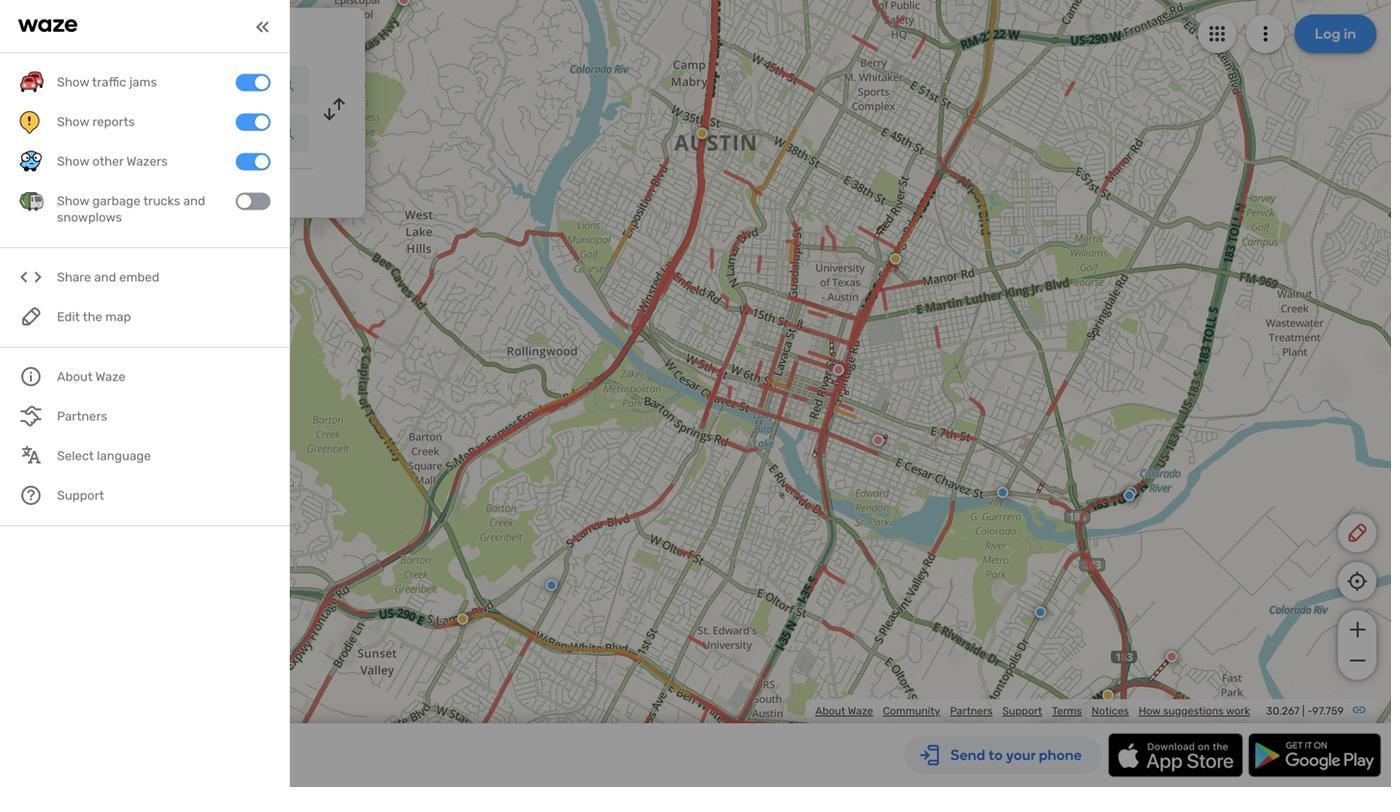 Task type: locate. For each thing, give the bounding box(es) containing it.
driving
[[116, 23, 173, 44]]

code image
[[19, 266, 43, 290]]

share and embed link
[[19, 258, 270, 297]]

waze
[[848, 705, 873, 718]]

share and embed
[[57, 270, 159, 285]]

location image
[[27, 122, 50, 145]]

driving directions
[[116, 23, 257, 44]]

30.267 | -97.759
[[1266, 705, 1344, 718]]

terms
[[1052, 705, 1082, 718]]

partners link
[[950, 705, 993, 718]]

terms link
[[1052, 705, 1082, 718]]

notices link
[[1092, 705, 1129, 718]]

and
[[94, 270, 116, 285]]

pencil image
[[1346, 522, 1369, 545]]

link image
[[1351, 702, 1367, 718]]

about
[[815, 705, 845, 718]]

Choose destination text field
[[64, 114, 309, 153]]

community
[[883, 705, 940, 718]]

zoom out image
[[1345, 649, 1369, 672]]

suggestions
[[1163, 705, 1224, 718]]

97.759
[[1312, 705, 1344, 718]]



Task type: vqa. For each thing, say whether or not it's contained in the screenshot.
Driving
yes



Task type: describe. For each thing, give the bounding box(es) containing it.
about waze community partners support terms notices how suggestions work
[[815, 705, 1250, 718]]

how
[[1139, 705, 1161, 718]]

partners
[[950, 705, 993, 718]]

share
[[57, 270, 91, 285]]

-
[[1307, 705, 1312, 718]]

leave now
[[60, 182, 127, 198]]

|
[[1302, 705, 1305, 718]]

directions
[[177, 23, 257, 44]]

support
[[1002, 705, 1042, 718]]

Choose starting point text field
[[64, 66, 309, 104]]

current location image
[[27, 73, 50, 97]]

zoom in image
[[1345, 618, 1369, 641]]

embed
[[119, 270, 159, 285]]

work
[[1226, 705, 1250, 718]]

now
[[100, 182, 127, 198]]

clock image
[[22, 179, 45, 202]]

about waze link
[[815, 705, 873, 718]]

notices
[[1092, 705, 1129, 718]]

community link
[[883, 705, 940, 718]]

leave
[[60, 182, 97, 198]]

how suggestions work link
[[1139, 705, 1250, 718]]

30.267
[[1266, 705, 1300, 718]]

support link
[[1002, 705, 1042, 718]]



